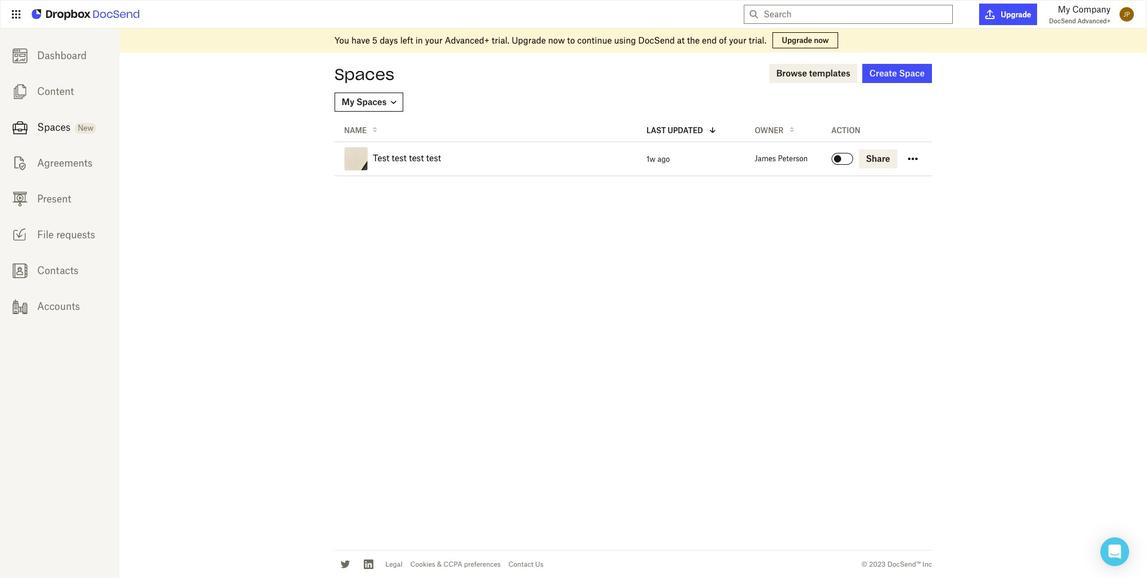 Task type: describe. For each thing, give the bounding box(es) containing it.
templates
[[809, 68, 851, 78]]

in
[[416, 35, 423, 45]]

of
[[719, 35, 727, 45]]

1 your from the left
[[425, 35, 443, 45]]

cookies
[[410, 560, 435, 569]]

file requests link
[[0, 217, 120, 253]]

continue
[[577, 35, 612, 45]]

1w ago
[[647, 154, 670, 163]]

agreements link
[[0, 145, 120, 181]]

sidebar ndas image
[[12, 156, 27, 171]]

using
[[614, 35, 636, 45]]

browse
[[776, 68, 807, 78]]

my for spaces
[[342, 97, 354, 107]]

contact us link
[[509, 560, 544, 569]]

contact
[[509, 560, 534, 569]]

legal link
[[385, 560, 403, 569]]

have
[[352, 35, 370, 45]]

legal
[[385, 560, 403, 569]]

sidebar documents image
[[12, 84, 27, 99]]

end
[[702, 35, 717, 45]]

owner
[[755, 126, 784, 135]]

name button
[[344, 124, 628, 137]]

1w
[[647, 154, 656, 163]]

0 horizontal spatial advanced+
[[445, 35, 490, 45]]

space
[[899, 68, 925, 78]]

us
[[535, 560, 544, 569]]

at
[[677, 35, 685, 45]]

Search text field
[[764, 5, 948, 23]]

jp
[[1124, 11, 1130, 18]]

inc
[[923, 560, 932, 569]]

my spaces button
[[335, 93, 403, 112]]

owner button
[[755, 124, 812, 137]]

to
[[567, 35, 575, 45]]

updated
[[668, 126, 703, 135]]

receive image
[[12, 228, 27, 242]]

create space
[[870, 68, 925, 78]]

content link
[[0, 73, 120, 109]]

test test test test
[[373, 153, 441, 163]]

cookies & ccpa preferences link
[[410, 560, 501, 569]]

upgrade for upgrade
[[1001, 10, 1031, 19]]

file requests
[[37, 229, 95, 241]]

more image
[[906, 152, 920, 166]]

content
[[37, 85, 74, 97]]

last
[[647, 126, 666, 135]]

company
[[1073, 4, 1111, 14]]

preferences
[[464, 560, 501, 569]]

2 trial. from the left
[[749, 35, 767, 45]]

table containing test test test test
[[335, 119, 932, 176]]

my spaces
[[342, 97, 387, 107]]

cookies & ccpa preferences
[[410, 560, 501, 569]]

&
[[437, 560, 442, 569]]

requests
[[56, 229, 95, 241]]

0 horizontal spatial now
[[548, 35, 565, 45]]

spaces for spaces new
[[37, 121, 71, 133]]

james
[[755, 154, 776, 163]]

action button
[[832, 124, 923, 137]]

my for company
[[1058, 4, 1070, 14]]

last updated button
[[647, 124, 736, 137]]

upgrade button
[[980, 4, 1037, 25]]



Task type: vqa. For each thing, say whether or not it's contained in the screenshot.
you
yes



Task type: locate. For each thing, give the bounding box(es) containing it.
docsend inside my company docsend advanced+
[[1049, 17, 1076, 24]]

your
[[425, 35, 443, 45], [729, 35, 747, 45]]

new
[[78, 124, 93, 133]]

row containing test test test test
[[335, 142, 932, 176]]

advanced+
[[1078, 17, 1111, 24], [445, 35, 490, 45]]

you
[[335, 35, 349, 45]]

2 test from the left
[[409, 153, 424, 163]]

file
[[37, 229, 54, 241]]

accounts
[[37, 301, 80, 313]]

0 vertical spatial docsend
[[1049, 17, 1076, 24]]

ago
[[658, 154, 670, 163]]

advanced+ inside my company docsend advanced+
[[1078, 17, 1111, 24]]

my company docsend advanced+
[[1049, 4, 1111, 24]]

my up name at the top of the page
[[342, 97, 354, 107]]

your right in
[[425, 35, 443, 45]]

row containing name
[[335, 119, 932, 142]]

action
[[832, 126, 861, 135]]

sort active image
[[708, 125, 718, 135]]

advanced+ down the company
[[1078, 17, 1111, 24]]

0 horizontal spatial trial.
[[492, 35, 509, 45]]

days
[[380, 35, 398, 45]]

accounts link
[[0, 289, 120, 324]]

1 horizontal spatial now
[[814, 36, 829, 45]]

advanced+ right in
[[445, 35, 490, 45]]

0 vertical spatial advanced+
[[1078, 17, 1111, 24]]

james peterson
[[755, 154, 808, 163]]

test
[[373, 153, 389, 163]]

1 trial. from the left
[[492, 35, 509, 45]]

1 vertical spatial my
[[342, 97, 354, 107]]

my
[[1058, 4, 1070, 14], [342, 97, 354, 107]]

1 horizontal spatial my
[[1058, 4, 1070, 14]]

upgrade inside button
[[1001, 10, 1031, 19]]

my inside my company docsend advanced+
[[1058, 4, 1070, 14]]

0 horizontal spatial docsend
[[638, 35, 675, 45]]

3 test from the left
[[426, 153, 441, 163]]

spaces up name at the top of the page
[[357, 97, 387, 107]]

contacts
[[37, 265, 78, 277]]

2 horizontal spatial test
[[426, 153, 441, 163]]

1 row from the top
[[335, 119, 932, 142]]

test
[[392, 153, 407, 163], [409, 153, 424, 163], [426, 153, 441, 163]]

dashboard
[[37, 50, 87, 62]]

2 vertical spatial spaces
[[37, 121, 71, 133]]

spaces for spaces
[[335, 65, 395, 84]]

you have 5 days left in your advanced+ trial. upgrade now to continue using docsend at the end of your trial.
[[335, 35, 767, 45]]

0 horizontal spatial test
[[392, 153, 407, 163]]

upgrade now link
[[772, 32, 839, 48]]

1 test from the left
[[392, 153, 407, 163]]

share
[[866, 154, 890, 164]]

your right of
[[729, 35, 747, 45]]

1 horizontal spatial upgrade
[[782, 36, 812, 45]]

0 vertical spatial spaces
[[335, 65, 395, 84]]

sidebar spaces image
[[12, 120, 27, 135]]

©
[[862, 560, 868, 569]]

1 vertical spatial docsend
[[638, 35, 675, 45]]

sidebar present image
[[12, 192, 27, 207]]

peterson
[[778, 154, 808, 163]]

1 horizontal spatial test
[[409, 153, 424, 163]]

create space button
[[862, 64, 932, 83]]

upgrade now
[[782, 36, 829, 45]]

agreements
[[37, 157, 93, 169]]

1 horizontal spatial advanced+
[[1078, 17, 1111, 24]]

docsend™
[[888, 560, 921, 569]]

sidebar dashboard image
[[12, 48, 27, 63]]

row down last
[[335, 142, 932, 176]]

contact us
[[509, 560, 544, 569]]

my left the company
[[1058, 4, 1070, 14]]

now up "browse templates" on the top right of page
[[814, 36, 829, 45]]

docsend
[[1049, 17, 1076, 24], [638, 35, 675, 45]]

table
[[335, 119, 932, 176]]

share button
[[859, 149, 898, 169]]

upgrade
[[1001, 10, 1031, 19], [512, 35, 546, 45], [782, 36, 812, 45]]

test test test test thumbnail image
[[345, 148, 369, 171]]

now left "to"
[[548, 35, 565, 45]]

1 horizontal spatial your
[[729, 35, 747, 45]]

the
[[687, 35, 700, 45]]

jp button
[[1117, 4, 1137, 24]]

5
[[372, 35, 378, 45]]

2 your from the left
[[729, 35, 747, 45]]

present link
[[0, 181, 120, 217]]

docsend left 'at'
[[638, 35, 675, 45]]

0 vertical spatial my
[[1058, 4, 1070, 14]]

upgrade image
[[986, 10, 995, 19]]

2 row from the top
[[335, 142, 932, 176]]

2 horizontal spatial upgrade
[[1001, 10, 1031, 19]]

0 horizontal spatial your
[[425, 35, 443, 45]]

present
[[37, 193, 71, 205]]

row up 1w at the right
[[335, 119, 932, 142]]

1 horizontal spatial trial.
[[749, 35, 767, 45]]

spaces inside dropdown button
[[357, 97, 387, 107]]

trial.
[[492, 35, 509, 45], [749, 35, 767, 45]]

spaces
[[335, 65, 395, 84], [357, 97, 387, 107], [37, 121, 71, 133]]

spaces new
[[37, 121, 93, 133]]

upgrade left "to"
[[512, 35, 546, 45]]

now
[[548, 35, 565, 45], [814, 36, 829, 45]]

spaces up the my spaces
[[335, 65, 395, 84]]

0 horizontal spatial my
[[342, 97, 354, 107]]

name
[[344, 126, 367, 135]]

sidebar accounts image
[[12, 299, 27, 314]]

upgrade up browse
[[782, 36, 812, 45]]

1 vertical spatial advanced+
[[445, 35, 490, 45]]

browse templates
[[776, 68, 851, 78]]

1 vertical spatial spaces
[[357, 97, 387, 107]]

upgrade for upgrade now
[[782, 36, 812, 45]]

last updated
[[647, 126, 703, 135]]

sidebar contacts image
[[12, 263, 27, 278]]

upgrade right upgrade icon
[[1001, 10, 1031, 19]]

browse templates button
[[769, 64, 858, 83]]

spaces left new
[[37, 121, 71, 133]]

2023
[[869, 560, 886, 569]]

1 horizontal spatial docsend
[[1049, 17, 1076, 24]]

contacts link
[[0, 253, 120, 289]]

ccpa
[[444, 560, 462, 569]]

© 2023 docsend™ inc
[[862, 560, 932, 569]]

0 horizontal spatial upgrade
[[512, 35, 546, 45]]

left
[[400, 35, 413, 45]]

test test test test link
[[373, 153, 441, 164]]

my inside dropdown button
[[342, 97, 354, 107]]

docsend down the company
[[1049, 17, 1076, 24]]

create
[[870, 68, 897, 78]]

row
[[335, 119, 932, 142], [335, 142, 932, 176]]

dashboard link
[[0, 38, 120, 73]]



